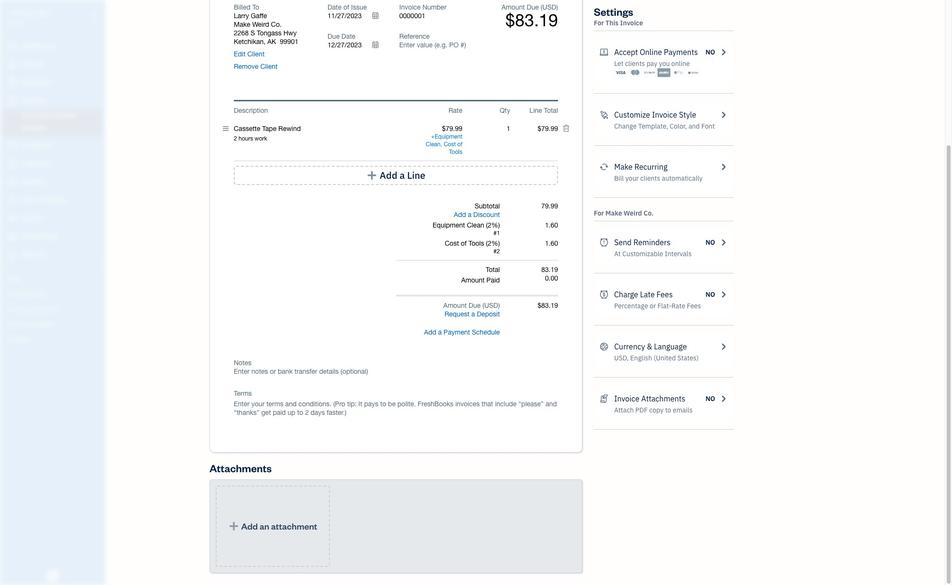 Task type: vqa. For each thing, say whether or not it's contained in the screenshot.
the Line
yes



Task type: describe. For each thing, give the bounding box(es) containing it.
2 vertical spatial make
[[606, 209, 622, 218]]

Line Total (USD) text field
[[537, 125, 558, 133]]

ketchikan,
[[234, 38, 266, 45]]

2 for from the top
[[594, 209, 604, 218]]

) for $83.19
[[557, 3, 558, 11]]

reminders
[[634, 238, 671, 247]]

amount inside total amount paid
[[461, 277, 485, 284]]

add an attachment
[[241, 521, 317, 532]]

let clients pay you online
[[614, 59, 690, 68]]

amount for $83.19
[[502, 3, 525, 11]]

Reference Number text field
[[399, 41, 467, 49]]

edit
[[234, 50, 246, 58]]

0 vertical spatial of
[[344, 3, 349, 11]]

invoice image
[[6, 96, 18, 106]]

a inside amount due ( usd ) request a deposit
[[472, 310, 475, 318]]

Enter an Invoice # text field
[[399, 12, 426, 20]]

usd for $83.19
[[543, 3, 557, 11]]

equipment inside subtotal add a discount equipment clean (2%) # 1 cost of tools (2%) # 2
[[433, 222, 465, 229]]

billed
[[234, 3, 251, 11]]

plus image for add an attachment
[[228, 522, 239, 532]]

for inside "settings for this invoice"
[[594, 19, 604, 27]]

line total
[[530, 107, 558, 114]]

add a line
[[380, 169, 426, 181]]

chevronright image for accept online payments
[[719, 46, 728, 58]]

(united
[[654, 354, 676, 363]]

schedule
[[472, 329, 500, 336]]

1 vertical spatial $83.19
[[538, 302, 558, 310]]

of inside subtotal add a discount equipment clean (2%) # 1 cost of tools (2%) # 2
[[461, 240, 467, 247]]

refresh image
[[600, 161, 609, 173]]

turtle inc owner
[[8, 9, 50, 26]]

to
[[252, 3, 259, 11]]

1 vertical spatial clients
[[641, 174, 661, 183]]

inc
[[37, 9, 50, 18]]

you
[[659, 59, 670, 68]]

mastercard image
[[629, 68, 642, 78]]

customize invoice style
[[614, 110, 697, 120]]

add inside subtotal add a discount equipment clean (2%) # 1 cost of tools (2%) # 2
[[454, 211, 466, 219]]

equipment inside the equipment clean
[[435, 133, 463, 140]]

currency
[[614, 342, 645, 352]]

1 # from the top
[[494, 230, 497, 237]]

remove
[[234, 63, 259, 70]]

invoice up change template, color, and font
[[652, 110, 678, 120]]

99901
[[280, 38, 299, 45]]

payment image
[[6, 141, 18, 151]]

of inside , cost of tools
[[458, 141, 463, 148]]

chart image
[[6, 232, 18, 242]]

bill your clients automatically
[[614, 174, 703, 183]]

reference
[[399, 33, 430, 40]]

2268
[[234, 29, 249, 37]]

online
[[672, 59, 690, 68]]

Item Rate (USD) text field
[[442, 125, 463, 133]]

amount due ( usd ) request a deposit
[[444, 302, 500, 318]]

pay
[[647, 59, 658, 68]]

emails
[[673, 406, 693, 415]]

0 vertical spatial fees
[[657, 290, 673, 299]]

and
[[689, 122, 700, 131]]

1 horizontal spatial total
[[544, 107, 558, 114]]

subtotal add a discount equipment clean (2%) # 1 cost of tools (2%) # 2
[[433, 202, 500, 255]]

report image
[[6, 250, 18, 260]]

date of issue
[[328, 3, 367, 11]]

1 horizontal spatial attachments
[[642, 394, 686, 404]]

bank connections image
[[7, 321, 102, 328]]

+
[[431, 133, 435, 140]]

make recurring
[[614, 162, 668, 172]]

customizable
[[623, 250, 664, 258]]

cost inside , cost of tools
[[444, 141, 456, 148]]

invoice number
[[399, 3, 447, 11]]

or
[[650, 302, 656, 310]]

a inside add a line button
[[400, 169, 405, 181]]

request a deposit button
[[445, 310, 500, 319]]

edit client button
[[234, 50, 265, 58]]

send
[[614, 238, 632, 247]]

line inside button
[[407, 169, 426, 181]]

no for invoice attachments
[[706, 395, 716, 403]]

total inside total amount paid
[[486, 266, 500, 274]]

no for send reminders
[[706, 238, 716, 247]]

add a line button
[[234, 166, 558, 185]]

charge late fees
[[614, 290, 673, 299]]

due for request
[[469, 302, 481, 310]]

color,
[[670, 122, 687, 131]]

font
[[702, 122, 715, 131]]

add a payment schedule
[[424, 329, 500, 336]]

payment
[[444, 329, 470, 336]]

apps image
[[7, 275, 102, 282]]

late
[[640, 290, 655, 299]]

amount due ( usd ) $83.19
[[502, 3, 558, 30]]

bill
[[614, 174, 624, 183]]

clean inside subtotal add a discount equipment clean (2%) # 1 cost of tools (2%) # 2
[[467, 222, 484, 229]]

freshbooks image
[[45, 570, 60, 582]]

no for accept online payments
[[706, 48, 716, 56]]

larry
[[234, 12, 249, 20]]

2 1.60 from the top
[[545, 240, 558, 247]]

style
[[679, 110, 697, 120]]

Item Quantity text field
[[497, 125, 510, 133]]

remove client button
[[234, 62, 278, 71]]

make inside billed to larry gaffe make weird co. 2268 s tongass hwy ketchikan, ak  99901 edit client remove client
[[234, 21, 250, 28]]

add a discount button
[[454, 210, 500, 219]]

Enter an Item Description text field
[[234, 135, 415, 143]]

accept
[[614, 47, 638, 57]]

83.19 0.00
[[542, 266, 558, 282]]

discover image
[[643, 68, 656, 78]]

issue
[[351, 3, 367, 11]]

chevronright image for currency & language
[[719, 341, 728, 353]]

delete line item image
[[563, 124, 570, 133]]

qty
[[500, 107, 510, 114]]

settings image
[[7, 336, 102, 343]]

at customizable intervals
[[614, 250, 692, 258]]

flat-
[[658, 302, 672, 310]]

currencyandlanguage image
[[600, 341, 609, 353]]

amount for request
[[444, 302, 467, 310]]

add an attachment button
[[216, 486, 330, 567]]

subtotal
[[475, 202, 500, 210]]

1 vertical spatial make
[[614, 162, 633, 172]]

equipment clean
[[426, 133, 463, 148]]

to
[[665, 406, 672, 415]]

0 vertical spatial date
[[328, 3, 342, 11]]

&
[[647, 342, 652, 352]]

due date 12/27/2023
[[328, 33, 362, 49]]

, cost of tools
[[441, 141, 463, 155]]

money image
[[6, 214, 18, 223]]

Terms text field
[[234, 400, 558, 417]]

change
[[614, 122, 637, 131]]

invoice up attach
[[614, 394, 640, 404]]

a inside add a payment schedule dropdown button
[[438, 329, 442, 336]]

send reminders
[[614, 238, 671, 247]]

an
[[260, 521, 269, 532]]

2
[[497, 248, 500, 255]]

invoices image
[[600, 393, 609, 405]]

online
[[640, 47, 662, 57]]

project image
[[6, 177, 18, 187]]

customize
[[614, 110, 650, 120]]

invoice inside "settings for this invoice"
[[620, 19, 643, 27]]

description
[[234, 107, 268, 114]]

gaffe
[[251, 12, 267, 20]]



Task type: locate. For each thing, give the bounding box(es) containing it.
add for line
[[380, 169, 398, 181]]

1 vertical spatial attachments
[[210, 462, 272, 475]]

latereminders image
[[600, 237, 609, 248]]

0 vertical spatial cost
[[444, 141, 456, 148]]

1 chevronright image from the top
[[719, 109, 728, 121]]

0 vertical spatial for
[[594, 19, 604, 27]]

0 vertical spatial clean
[[426, 141, 441, 148]]

settings
[[594, 5, 634, 18]]

) inside amount due ( usd ) request a deposit
[[498, 302, 500, 310]]

for up latereminders icon
[[594, 209, 604, 218]]

clean inside the equipment clean
[[426, 141, 441, 148]]

let
[[614, 59, 624, 68]]

0 vertical spatial $83.19
[[506, 10, 558, 30]]

1 vertical spatial usd
[[484, 302, 498, 310]]

language
[[654, 342, 687, 352]]

0 vertical spatial make
[[234, 21, 250, 28]]

0 horizontal spatial due
[[328, 33, 340, 40]]

tools down the equipment clean
[[449, 149, 463, 155]]

automatically
[[662, 174, 703, 183]]

make
[[234, 21, 250, 28], [614, 162, 633, 172], [606, 209, 622, 218]]

payments
[[664, 47, 698, 57]]

0 vertical spatial plus image
[[367, 171, 378, 180]]

tools inside subtotal add a discount equipment clean (2%) # 1 cost of tools (2%) # 2
[[469, 240, 484, 247]]

usd inside amount due ( usd ) request a deposit
[[484, 302, 498, 310]]

terms
[[234, 390, 252, 398]]

plus image left add a line
[[367, 171, 378, 180]]

1 vertical spatial cost
[[445, 240, 459, 247]]

1 horizontal spatial (
[[541, 3, 543, 11]]

0 vertical spatial (2%)
[[486, 222, 500, 229]]

plus image inside add an attachment button
[[228, 522, 239, 532]]

timer image
[[6, 196, 18, 205]]

1 vertical spatial of
[[458, 141, 463, 148]]

1 vertical spatial chevronright image
[[719, 289, 728, 300]]

weird inside billed to larry gaffe make weird co. 2268 s tongass hwy ketchikan, ak  99901 edit client remove client
[[252, 21, 269, 28]]

chevronright image for no
[[719, 289, 728, 300]]

1 for from the top
[[594, 19, 604, 27]]

change template, color, and font
[[614, 122, 715, 131]]

2 chevronright image from the top
[[719, 289, 728, 300]]

1 vertical spatial client
[[260, 63, 278, 70]]

settings for this invoice
[[594, 5, 643, 27]]

usd
[[543, 3, 557, 11], [484, 302, 498, 310]]

co. up reminders on the top right of page
[[644, 209, 654, 218]]

0 horizontal spatial line
[[407, 169, 426, 181]]

# down 1 at the right top of the page
[[494, 248, 497, 255]]

hwy
[[284, 29, 297, 37]]

0 horizontal spatial total
[[486, 266, 500, 274]]

plus image left "an"
[[228, 522, 239, 532]]

1 vertical spatial (2%)
[[486, 240, 500, 247]]

equipment down item rate (usd) text box
[[435, 133, 463, 140]]

total up 'line total (usd)' text box
[[544, 107, 558, 114]]

1 horizontal spatial co.
[[644, 209, 654, 218]]

onlinesales image
[[600, 46, 609, 58]]

make down larry
[[234, 21, 250, 28]]

( inside amount due ( usd ) request a deposit
[[483, 302, 484, 310]]

0 horizontal spatial rate
[[449, 107, 463, 114]]

this
[[606, 19, 619, 27]]

turtle
[[8, 9, 35, 18]]

1 horizontal spatial tools
[[469, 240, 484, 247]]

0 vertical spatial attachments
[[642, 394, 686, 404]]

1 horizontal spatial weird
[[624, 209, 642, 218]]

for make weird co.
[[594, 209, 654, 218]]

( for $83.19
[[541, 3, 543, 11]]

invoice up the enter an invoice # text field
[[399, 3, 421, 11]]

dashboard image
[[6, 42, 18, 51]]

co. inside billed to larry gaffe make weird co. 2268 s tongass hwy ketchikan, ak  99901 edit client remove client
[[271, 21, 282, 28]]

1 horizontal spatial rate
[[672, 302, 686, 310]]

0 horizontal spatial attachments
[[210, 462, 272, 475]]

amount inside amount due ( usd ) $83.19
[[502, 3, 525, 11]]

1 chevronright image from the top
[[719, 46, 728, 58]]

percentage or flat-rate fees
[[614, 302, 701, 310]]

due inside due date 12/27/2023
[[328, 33, 340, 40]]

total amount paid
[[461, 266, 500, 284]]

0 horizontal spatial weird
[[252, 21, 269, 28]]

client up the remove client 'button'
[[247, 50, 265, 58]]

1 vertical spatial #
[[494, 248, 497, 255]]

0 vertical spatial amount
[[502, 3, 525, 11]]

clients down recurring
[[641, 174, 661, 183]]

estimate image
[[6, 78, 18, 88]]

1 vertical spatial )
[[498, 302, 500, 310]]

attachments
[[642, 394, 686, 404], [210, 462, 272, 475]]

0 vertical spatial weird
[[252, 21, 269, 28]]

rate up item rate (usd) text box
[[449, 107, 463, 114]]

co. up tongass
[[271, 21, 282, 28]]

0 vertical spatial tools
[[449, 149, 463, 155]]

1 vertical spatial (
[[483, 302, 484, 310]]

deposit
[[477, 310, 500, 318]]

of
[[344, 3, 349, 11], [458, 141, 463, 148], [461, 240, 467, 247]]

plus image
[[367, 171, 378, 180], [228, 522, 239, 532]]

(2%)
[[486, 222, 500, 229], [486, 240, 500, 247]]

1 horizontal spatial )
[[557, 3, 558, 11]]

plus image inside add a line button
[[367, 171, 378, 180]]

0 vertical spatial equipment
[[435, 133, 463, 140]]

rate
[[449, 107, 463, 114], [672, 302, 686, 310]]

owner
[[8, 19, 25, 26]]

add for payment
[[424, 329, 436, 336]]

1 horizontal spatial line
[[530, 107, 542, 114]]

paintbrush image
[[600, 109, 609, 121]]

0 vertical spatial co.
[[271, 21, 282, 28]]

clean
[[426, 141, 441, 148], [467, 222, 484, 229]]

date
[[328, 3, 342, 11], [342, 33, 356, 40]]

) for request
[[498, 302, 500, 310]]

attachment
[[271, 521, 317, 532]]

main element
[[0, 0, 129, 586]]

recurring
[[635, 162, 668, 172]]

83.19
[[542, 266, 558, 274]]

american express image
[[658, 68, 671, 78]]

0 vertical spatial usd
[[543, 3, 557, 11]]

0 vertical spatial (
[[541, 3, 543, 11]]

1 horizontal spatial fees
[[687, 302, 701, 310]]

client right remove
[[260, 63, 278, 70]]

make up send
[[606, 209, 622, 218]]

equipment down add a discount button
[[433, 222, 465, 229]]

co.
[[271, 21, 282, 28], [644, 209, 654, 218]]

0 horizontal spatial tools
[[449, 149, 463, 155]]

,
[[441, 141, 442, 148]]

(2%) up 2 in the top right of the page
[[486, 240, 500, 247]]

4 chevronright image from the top
[[719, 393, 728, 405]]

( inside amount due ( usd ) $83.19
[[541, 3, 543, 11]]

0 vertical spatial )
[[557, 3, 558, 11]]

a inside subtotal add a discount equipment clean (2%) # 1 cost of tools (2%) # 2
[[468, 211, 472, 219]]

amount
[[502, 3, 525, 11], [461, 277, 485, 284], [444, 302, 467, 310]]

of down add a discount button
[[461, 240, 467, 247]]

(2%) up 1 at the right top of the page
[[486, 222, 500, 229]]

0 vertical spatial chevronright image
[[719, 109, 728, 121]]

add for attachment
[[241, 521, 258, 532]]

usd,
[[614, 354, 629, 363]]

( for request
[[483, 302, 484, 310]]

0 vertical spatial 1.60
[[545, 222, 558, 229]]

a
[[400, 169, 405, 181], [468, 211, 472, 219], [472, 310, 475, 318], [438, 329, 442, 336]]

Issue date in MM/DD/YYYY format text field
[[328, 12, 385, 20]]

12/27/2023
[[328, 41, 362, 49]]

0 horizontal spatial co.
[[271, 21, 282, 28]]

weird down 'gaffe'
[[252, 21, 269, 28]]

1 horizontal spatial due
[[469, 302, 481, 310]]

3 chevronright image from the top
[[719, 237, 728, 248]]

weird
[[252, 21, 269, 28], [624, 209, 642, 218]]

2 chevronright image from the top
[[719, 161, 728, 173]]

2 # from the top
[[494, 248, 497, 255]]

for left this at the top
[[594, 19, 604, 27]]

english
[[631, 354, 652, 363]]

usd inside amount due ( usd ) $83.19
[[543, 3, 557, 11]]

3 no from the top
[[706, 290, 716, 299]]

invoice attachments
[[614, 394, 686, 404]]

) inside amount due ( usd ) $83.19
[[557, 3, 558, 11]]

Enter an Item Name text field
[[234, 124, 415, 133]]

percentage
[[614, 302, 648, 310]]

0 horizontal spatial fees
[[657, 290, 673, 299]]

0 vertical spatial total
[[544, 107, 558, 114]]

1 vertical spatial equipment
[[433, 222, 465, 229]]

2 vertical spatial amount
[[444, 302, 467, 310]]

client
[[247, 50, 265, 58], [260, 63, 278, 70]]

1 vertical spatial date
[[342, 33, 356, 40]]

weird up the send reminders at the right top
[[624, 209, 642, 218]]

notes
[[234, 359, 252, 367]]

3 chevronright image from the top
[[719, 341, 728, 353]]

clean down the +
[[426, 141, 441, 148]]

1 vertical spatial due
[[328, 33, 340, 40]]

0 vertical spatial #
[[494, 230, 497, 237]]

12/27/2023 button
[[328, 41, 385, 49]]

tools
[[449, 149, 463, 155], [469, 240, 484, 247]]

1 horizontal spatial clean
[[467, 222, 484, 229]]

add
[[380, 169, 398, 181], [454, 211, 466, 219], [424, 329, 436, 336], [241, 521, 258, 532]]

clean down add a discount button
[[467, 222, 484, 229]]

billed to larry gaffe make weird co. 2268 s tongass hwy ketchikan, ak  99901 edit client remove client
[[234, 3, 299, 70]]

1 vertical spatial total
[[486, 266, 500, 274]]

due for $83.19
[[527, 3, 539, 11]]

$83.19 inside amount due ( usd ) $83.19
[[506, 10, 558, 30]]

1 vertical spatial line
[[407, 169, 426, 181]]

1 1.60 from the top
[[545, 222, 558, 229]]

of left issue
[[344, 3, 349, 11]]

chevronright image
[[719, 109, 728, 121], [719, 289, 728, 300], [719, 341, 728, 353]]

cost inside subtotal add a discount equipment clean (2%) # 1 cost of tools (2%) # 2
[[445, 240, 459, 247]]

chevronright image for customize invoice style
[[719, 109, 728, 121]]

pdf
[[636, 406, 648, 415]]

amount inside amount due ( usd ) request a deposit
[[444, 302, 467, 310]]

1 no from the top
[[706, 48, 716, 56]]

2 horizontal spatial due
[[527, 3, 539, 11]]

plus image for add a line
[[367, 171, 378, 180]]

intervals
[[665, 250, 692, 258]]

cost down add a discount button
[[445, 240, 459, 247]]

equipment
[[435, 133, 463, 140], [433, 222, 465, 229]]

rate right or at right bottom
[[672, 302, 686, 310]]

total up the paid
[[486, 266, 500, 274]]

79.99
[[542, 202, 558, 210]]

date up issue date in mm/dd/yyyy format text field
[[328, 3, 342, 11]]

client image
[[6, 60, 18, 69]]

items and services image
[[7, 305, 102, 313]]

1 vertical spatial tools
[[469, 240, 484, 247]]

s
[[251, 29, 255, 37]]

1 vertical spatial amount
[[461, 277, 485, 284]]

1 vertical spatial plus image
[[228, 522, 239, 532]]

fees up flat-
[[657, 290, 673, 299]]

0 horizontal spatial plus image
[[228, 522, 239, 532]]

clients
[[625, 59, 645, 68], [641, 174, 661, 183]]

add a payment schedule button
[[406, 328, 500, 337]]

0 vertical spatial line
[[530, 107, 542, 114]]

$83.19
[[506, 10, 558, 30], [538, 302, 558, 310]]

chevronright image
[[719, 46, 728, 58], [719, 161, 728, 173], [719, 237, 728, 248], [719, 393, 728, 405]]

1 vertical spatial clean
[[467, 222, 484, 229]]

latefees image
[[600, 289, 609, 300]]

due inside amount due ( usd ) $83.19
[[527, 3, 539, 11]]

1 horizontal spatial usd
[[543, 3, 557, 11]]

tools down add a discount button
[[469, 240, 484, 247]]

0 vertical spatial due
[[527, 3, 539, 11]]

clients down the accept
[[625, 59, 645, 68]]

cost right ,
[[444, 141, 456, 148]]

1
[[497, 230, 500, 237]]

2 no from the top
[[706, 238, 716, 247]]

1.60 down 79.99
[[545, 222, 558, 229]]

2 vertical spatial chevronright image
[[719, 341, 728, 353]]

usd, english (united states)
[[614, 354, 699, 363]]

2 (2%) from the top
[[486, 240, 500, 247]]

expense image
[[6, 159, 18, 169]]

1 vertical spatial for
[[594, 209, 604, 218]]

copy
[[650, 406, 664, 415]]

1 vertical spatial co.
[[644, 209, 654, 218]]

due inside amount due ( usd ) request a deposit
[[469, 302, 481, 310]]

1.60 up 83.19
[[545, 240, 558, 247]]

paid
[[487, 277, 500, 284]]

bank image
[[687, 68, 700, 78]]

tools inside , cost of tools
[[449, 149, 463, 155]]

chevronright image for invoice attachments
[[719, 393, 728, 405]]

0 horizontal spatial )
[[498, 302, 500, 310]]

1 vertical spatial fees
[[687, 302, 701, 310]]

make up bill
[[614, 162, 633, 172]]

states)
[[678, 354, 699, 363]]

fees
[[657, 290, 673, 299], [687, 302, 701, 310]]

0 vertical spatial clients
[[625, 59, 645, 68]]

usd for request
[[484, 302, 498, 310]]

4 no from the top
[[706, 395, 716, 403]]

line
[[530, 107, 542, 114], [407, 169, 426, 181]]

1 vertical spatial 1.60
[[545, 240, 558, 247]]

no
[[706, 48, 716, 56], [706, 238, 716, 247], [706, 290, 716, 299], [706, 395, 716, 403]]

add inside dropdown button
[[424, 329, 436, 336]]

bars image
[[223, 124, 229, 133]]

2 vertical spatial of
[[461, 240, 467, 247]]

team members image
[[7, 290, 102, 298]]

Notes text field
[[234, 367, 558, 376]]

apple pay image
[[672, 68, 685, 78]]

# up 2 in the top right of the page
[[494, 230, 497, 237]]

1 vertical spatial rate
[[672, 302, 686, 310]]

of down item rate (usd) text box
[[458, 141, 463, 148]]

1 horizontal spatial plus image
[[367, 171, 378, 180]]

date inside due date 12/27/2023
[[342, 33, 356, 40]]

1 (2%) from the top
[[486, 222, 500, 229]]

0 vertical spatial client
[[247, 50, 265, 58]]

0 horizontal spatial usd
[[484, 302, 498, 310]]

attach pdf copy to emails
[[614, 406, 693, 415]]

invoice right this at the top
[[620, 19, 643, 27]]

1 vertical spatial weird
[[624, 209, 642, 218]]

2 vertical spatial due
[[469, 302, 481, 310]]

0 vertical spatial rate
[[449, 107, 463, 114]]

visa image
[[614, 68, 627, 78]]

request
[[445, 310, 470, 318]]

fees right flat-
[[687, 302, 701, 310]]

currency & language
[[614, 342, 687, 352]]

attach
[[614, 406, 634, 415]]

your
[[626, 174, 639, 183]]

no for charge late fees
[[706, 290, 716, 299]]

date up 12/27/2023
[[342, 33, 356, 40]]

chevronright image for send reminders
[[719, 237, 728, 248]]

number
[[423, 3, 447, 11]]

0 horizontal spatial clean
[[426, 141, 441, 148]]

0 horizontal spatial (
[[483, 302, 484, 310]]



